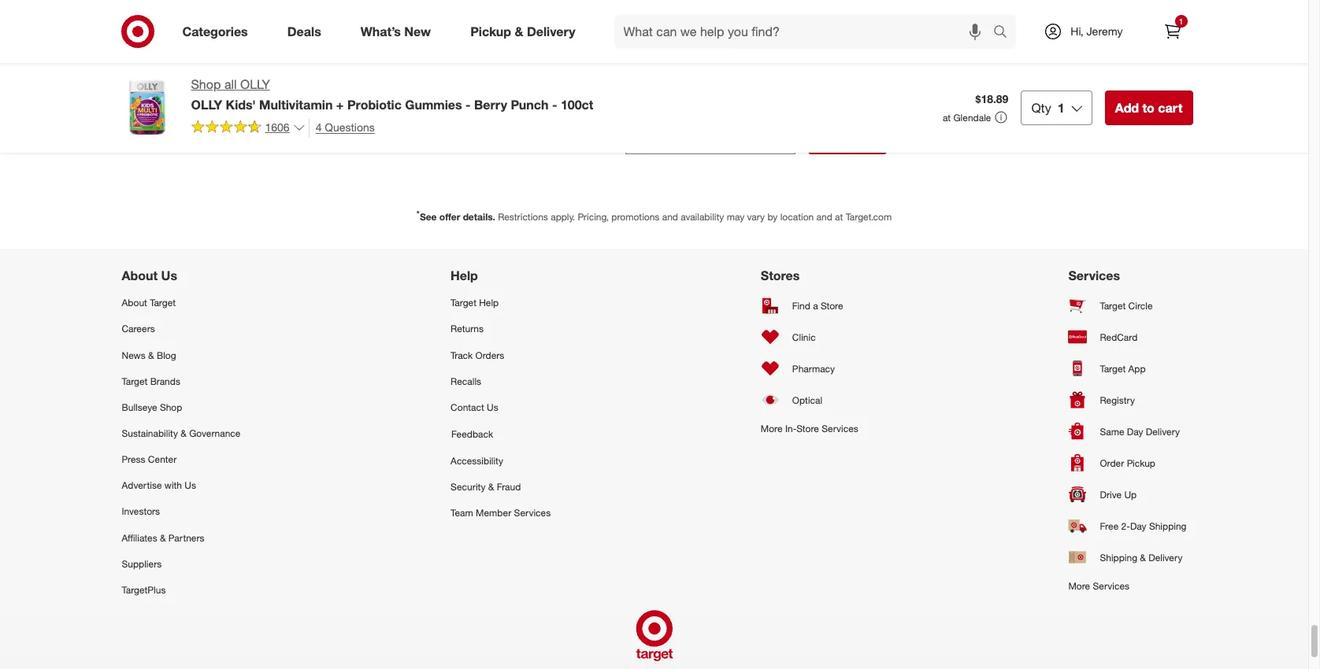 Task type: locate. For each thing, give the bounding box(es) containing it.
delivery up the order pickup
[[1146, 426, 1180, 438]]

0 vertical spatial store
[[821, 300, 843, 312]]

feedback
[[452, 429, 493, 440]]

2 vertical spatial delivery
[[1149, 552, 1183, 564]]

shop down brands at the left bottom of page
[[160, 402, 182, 414]]

+
[[336, 97, 344, 113]]

1 right jeremy
[[1179, 17, 1184, 26]]

find a store link
[[761, 290, 859, 322]]

1 about from the top
[[122, 268, 158, 284]]

1 horizontal spatial more
[[1069, 581, 1091, 593]]

careers link
[[122, 316, 241, 342]]

target up returns
[[451, 297, 477, 309]]

& up punch
[[515, 23, 524, 39]]

us for about us
[[161, 268, 177, 284]]

0 vertical spatial 1
[[1179, 17, 1184, 26]]

shipping up shipping & delivery
[[1149, 521, 1187, 532]]

0 horizontal spatial more
[[761, 423, 783, 435]]

about up careers
[[122, 297, 147, 309]]

recalls
[[451, 376, 481, 387]]

more services
[[1069, 581, 1130, 593]]

qty
[[1032, 100, 1052, 116]]

1 horizontal spatial store
[[821, 300, 843, 312]]

& right affiliates
[[160, 532, 166, 544]]

*
[[417, 209, 420, 218]]

location
[[781, 211, 814, 223]]

more left in-
[[761, 423, 783, 435]]

news & blog
[[122, 349, 176, 361]]

2 vertical spatial us
[[185, 480, 196, 492]]

0 vertical spatial help
[[451, 268, 478, 284]]

a
[[813, 300, 818, 312]]

help up target help
[[451, 268, 478, 284]]

1 vertical spatial us
[[487, 402, 499, 414]]

affiliates & partners
[[122, 532, 205, 544]]

and left the availability
[[662, 211, 678, 223]]

recalls link
[[451, 368, 551, 395]]

target down about us
[[150, 297, 176, 309]]

-
[[466, 97, 471, 113], [552, 97, 557, 113]]

more for more services
[[1069, 581, 1091, 593]]

None text field
[[625, 120, 796, 155]]

contact
[[451, 402, 484, 414]]

clinic
[[792, 331, 816, 343]]

same
[[1100, 426, 1125, 438]]

target inside target circle link
[[1100, 300, 1126, 312]]

0 vertical spatial at
[[943, 112, 951, 124]]

more for more in-store services
[[761, 423, 783, 435]]

day right free at the bottom of the page
[[1131, 521, 1147, 532]]

2-
[[1122, 521, 1131, 532]]

about target
[[122, 297, 176, 309]]

target.com
[[846, 211, 892, 223]]

help
[[451, 268, 478, 284], [479, 297, 499, 309]]

target inside target app link
[[1100, 363, 1126, 375]]

1 vertical spatial delivery
[[1146, 426, 1180, 438]]

target inside target brands link
[[122, 376, 148, 387]]

delivery up punch
[[527, 23, 576, 39]]

us up about target link
[[161, 268, 177, 284]]

& down free 2-day shipping
[[1140, 552, 1146, 564]]

get top deals, latest trends, and more.
[[341, 128, 613, 146]]

pickup right the order
[[1127, 458, 1156, 469]]

0 horizontal spatial pickup
[[470, 23, 511, 39]]

add to cart button
[[1105, 90, 1193, 125]]

order
[[1100, 458, 1125, 469]]

0 vertical spatial us
[[161, 268, 177, 284]]

and left the more.
[[541, 128, 568, 146]]

promotions
[[612, 211, 660, 223]]

more
[[761, 423, 783, 435], [1069, 581, 1091, 593]]

0 horizontal spatial -
[[466, 97, 471, 113]]

target: expect more. pay less. image
[[433, 603, 876, 670]]

1 vertical spatial about
[[122, 297, 147, 309]]

0 vertical spatial about
[[122, 268, 158, 284]]

1 horizontal spatial shipping
[[1149, 521, 1187, 532]]

target for target brands
[[122, 376, 148, 387]]

services up 'target circle' at the right
[[1069, 268, 1120, 284]]

about up about target
[[122, 268, 158, 284]]

0 vertical spatial delivery
[[527, 23, 576, 39]]

target left circle on the top right
[[1100, 300, 1126, 312]]

shop left all
[[191, 76, 221, 92]]

0 horizontal spatial us
[[161, 268, 177, 284]]

0 horizontal spatial shipping
[[1100, 552, 1138, 564]]

brands
[[150, 376, 180, 387]]

olly right all
[[240, 76, 270, 92]]

4 questions link
[[309, 119, 375, 137]]

target down "news"
[[122, 376, 148, 387]]

0 horizontal spatial at
[[835, 211, 843, 223]]

about us
[[122, 268, 177, 284]]

0 vertical spatial more
[[761, 423, 783, 435]]

all
[[224, 76, 237, 92]]

to
[[1143, 100, 1155, 116]]

free 2-day shipping
[[1100, 521, 1187, 532]]

team member services
[[451, 508, 551, 520]]

& left fraud
[[488, 482, 494, 493]]

same day delivery link
[[1069, 416, 1187, 448]]

1606
[[265, 121, 290, 134]]

store down optical link on the right of page
[[797, 423, 819, 435]]

fraud
[[497, 482, 521, 493]]

more in-store services link
[[761, 416, 859, 442]]

&
[[515, 23, 524, 39], [148, 349, 154, 361], [181, 428, 187, 440], [488, 482, 494, 493], [160, 532, 166, 544], [1140, 552, 1146, 564]]

0 vertical spatial olly
[[240, 76, 270, 92]]

about target link
[[122, 290, 241, 316]]

bullseye
[[122, 402, 157, 414]]

returns
[[451, 323, 484, 335]]

- left 100ct in the top left of the page
[[552, 97, 557, 113]]

100ct
[[561, 97, 594, 113]]

0 vertical spatial shipping
[[1149, 521, 1187, 532]]

delivery for shipping & delivery
[[1149, 552, 1183, 564]]

us right with
[[185, 480, 196, 492]]

target help
[[451, 297, 499, 309]]

about
[[122, 268, 158, 284], [122, 297, 147, 309]]

& for sustainability
[[181, 428, 187, 440]]

1 horizontal spatial shop
[[191, 76, 221, 92]]

- left berry
[[466, 97, 471, 113]]

order pickup
[[1100, 458, 1156, 469]]

0 horizontal spatial store
[[797, 423, 819, 435]]

gummies
[[405, 97, 462, 113]]

what's
[[361, 23, 401, 39]]

1 horizontal spatial pickup
[[1127, 458, 1156, 469]]

1 horizontal spatial and
[[662, 211, 678, 223]]

and
[[541, 128, 568, 146], [662, 211, 678, 223], [817, 211, 833, 223]]

What can we help you find? suggestions appear below search field
[[614, 14, 998, 49]]

1 horizontal spatial help
[[479, 297, 499, 309]]

deals link
[[274, 14, 341, 49]]

target inside 'target help' link
[[451, 297, 477, 309]]

us right the contact
[[487, 402, 499, 414]]

delivery down free 2-day shipping
[[1149, 552, 1183, 564]]

at left target.com
[[835, 211, 843, 223]]

pharmacy link
[[761, 353, 859, 385]]

shop all olly olly kids' multivitamin + probiotic gummies - berry punch - 100ct
[[191, 76, 594, 113]]

0 horizontal spatial and
[[541, 128, 568, 146]]

day right the "same"
[[1127, 426, 1144, 438]]

circle
[[1129, 300, 1153, 312]]

1 horizontal spatial -
[[552, 97, 557, 113]]

target brands
[[122, 376, 180, 387]]

1 vertical spatial store
[[797, 423, 819, 435]]

2 horizontal spatial and
[[817, 211, 833, 223]]

at left glendale
[[943, 112, 951, 124]]

press center
[[122, 454, 177, 466]]

categories link
[[169, 14, 268, 49]]

services down shipping & delivery link
[[1093, 581, 1130, 593]]

suppliers link
[[122, 551, 241, 577]]

target left app
[[1100, 363, 1126, 375]]

1 right qty
[[1058, 100, 1065, 116]]

targetplus
[[122, 584, 166, 596]]

olly left kids'
[[191, 97, 222, 113]]

more inside 'link'
[[1069, 581, 1091, 593]]

services down fraud
[[514, 508, 551, 520]]

2 horizontal spatial us
[[487, 402, 499, 414]]

0 vertical spatial pickup
[[470, 23, 511, 39]]

target circle link
[[1069, 290, 1187, 322]]

questions
[[325, 120, 375, 134]]

& for news
[[148, 349, 154, 361]]

press
[[122, 454, 145, 466]]

services inside 'link'
[[1093, 581, 1130, 593]]

target app link
[[1069, 353, 1187, 385]]

delivery for same day delivery
[[1146, 426, 1180, 438]]

by
[[768, 211, 778, 223]]

target for target help
[[451, 297, 477, 309]]

advertisement region
[[530, 0, 766, 62]]

0 horizontal spatial olly
[[191, 97, 222, 113]]

sustainability & governance link
[[122, 421, 241, 447]]

store for in-
[[797, 423, 819, 435]]

store right a
[[821, 300, 843, 312]]

more down shipping & delivery link
[[1069, 581, 1091, 593]]

1 vertical spatial more
[[1069, 581, 1091, 593]]

1 vertical spatial at
[[835, 211, 843, 223]]

pickup right new on the top left
[[470, 23, 511, 39]]

1 vertical spatial olly
[[191, 97, 222, 113]]

shipping & delivery
[[1100, 552, 1183, 564]]

shipping up more services 'link'
[[1100, 552, 1138, 564]]

1 link
[[1155, 14, 1190, 49]]

top
[[370, 128, 394, 146]]

1 vertical spatial 1
[[1058, 100, 1065, 116]]

help up returns link
[[479, 297, 499, 309]]

4
[[316, 120, 322, 134]]

0 vertical spatial shop
[[191, 76, 221, 92]]

pharmacy
[[792, 363, 835, 375]]

in-
[[785, 423, 797, 435]]

affiliates & partners link
[[122, 525, 241, 551]]

0 horizontal spatial help
[[451, 268, 478, 284]]

& for security
[[488, 482, 494, 493]]

and right "location"
[[817, 211, 833, 223]]

deals
[[287, 23, 321, 39]]

what's new
[[361, 23, 431, 39]]

1 vertical spatial help
[[479, 297, 499, 309]]

& left blog
[[148, 349, 154, 361]]

1 vertical spatial pickup
[[1127, 458, 1156, 469]]

& inside 'link'
[[160, 532, 166, 544]]

& down bullseye shop link
[[181, 428, 187, 440]]

store for a
[[821, 300, 843, 312]]

0 horizontal spatial shop
[[160, 402, 182, 414]]

2 about from the top
[[122, 297, 147, 309]]



Task type: vqa. For each thing, say whether or not it's contained in the screenshot.
most
no



Task type: describe. For each thing, give the bounding box(es) containing it.
security
[[451, 482, 486, 493]]

target for target app
[[1100, 363, 1126, 375]]

at inside * see offer details. restrictions apply. pricing, promotions and availability may vary by location and at target.com
[[835, 211, 843, 223]]

1606 link
[[191, 119, 305, 138]]

find
[[792, 300, 811, 312]]

jeremy
[[1087, 24, 1123, 38]]

berry
[[474, 97, 507, 113]]

accessibility link
[[451, 448, 551, 475]]

contact us
[[451, 402, 499, 414]]

more in-store services
[[761, 423, 859, 435]]

shop inside the shop all olly olly kids' multivitamin + probiotic gummies - berry punch - 100ct
[[191, 76, 221, 92]]

at glendale
[[943, 112, 991, 124]]

registry link
[[1069, 385, 1187, 416]]

drive up link
[[1069, 479, 1187, 511]]

about for about us
[[122, 268, 158, 284]]

investors link
[[122, 499, 241, 525]]

add to cart
[[1115, 100, 1183, 116]]

feedback button
[[451, 421, 551, 448]]

security & fraud
[[451, 482, 521, 493]]

delivery for pickup & delivery
[[527, 23, 576, 39]]

more services link
[[1069, 574, 1187, 600]]

kids'
[[226, 97, 256, 113]]

punch
[[511, 97, 549, 113]]

trends,
[[488, 128, 537, 146]]

targetplus link
[[122, 577, 241, 603]]

free 2-day shipping link
[[1069, 511, 1187, 542]]

drive up
[[1100, 489, 1137, 501]]

deals,
[[398, 128, 440, 146]]

more.
[[572, 128, 613, 146]]

target brands link
[[122, 368, 241, 395]]

2 - from the left
[[552, 97, 557, 113]]

press center link
[[122, 447, 241, 473]]

advertise
[[122, 480, 162, 492]]

sponsored
[[720, 63, 766, 75]]

partners
[[168, 532, 205, 544]]

see
[[420, 211, 437, 223]]

1 horizontal spatial olly
[[240, 76, 270, 92]]

free
[[1100, 521, 1119, 532]]

target help link
[[451, 290, 551, 316]]

hi,
[[1071, 24, 1084, 38]]

get
[[341, 128, 366, 146]]

pickup inside pickup & delivery link
[[470, 23, 511, 39]]

contact us link
[[451, 395, 551, 421]]

with
[[165, 480, 182, 492]]

vary
[[747, 211, 765, 223]]

pickup inside order pickup link
[[1127, 458, 1156, 469]]

qty 1
[[1032, 100, 1065, 116]]

us for contact us
[[487, 402, 499, 414]]

advertise with us link
[[122, 473, 241, 499]]

careers
[[122, 323, 155, 335]]

1 horizontal spatial us
[[185, 480, 196, 492]]

1 vertical spatial day
[[1131, 521, 1147, 532]]

image of olly kids' multivitamin + probiotic gummies - berry punch - 100ct image
[[115, 76, 178, 139]]

blog
[[157, 349, 176, 361]]

restrictions
[[498, 211, 548, 223]]

redcard link
[[1069, 322, 1187, 353]]

1 horizontal spatial at
[[943, 112, 951, 124]]

* see offer details. restrictions apply. pricing, promotions and availability may vary by location and at target.com
[[417, 209, 892, 223]]

target circle
[[1100, 300, 1153, 312]]

1 horizontal spatial 1
[[1179, 17, 1184, 26]]

clinic link
[[761, 322, 859, 353]]

4 questions
[[316, 120, 375, 134]]

about for about target
[[122, 297, 147, 309]]

member
[[476, 508, 512, 520]]

target app
[[1100, 363, 1146, 375]]

search button
[[987, 14, 1025, 52]]

offer
[[440, 211, 460, 223]]

app
[[1129, 363, 1146, 375]]

bullseye shop
[[122, 402, 182, 414]]

advertise with us
[[122, 480, 196, 492]]

track
[[451, 349, 473, 361]]

services down optical link on the right of page
[[822, 423, 859, 435]]

pricing,
[[578, 211, 609, 223]]

investors
[[122, 506, 160, 518]]

up
[[1125, 489, 1137, 501]]

& for shipping
[[1140, 552, 1146, 564]]

$18.89
[[976, 92, 1009, 106]]

track orders
[[451, 349, 505, 361]]

1 vertical spatial shop
[[160, 402, 182, 414]]

1 - from the left
[[466, 97, 471, 113]]

order pickup link
[[1069, 448, 1187, 479]]

0 horizontal spatial 1
[[1058, 100, 1065, 116]]

target for target circle
[[1100, 300, 1126, 312]]

pickup & delivery link
[[457, 14, 595, 49]]

target inside about target link
[[150, 297, 176, 309]]

0 vertical spatial day
[[1127, 426, 1144, 438]]

glendale
[[954, 112, 991, 124]]

optical link
[[761, 385, 859, 416]]

availability
[[681, 211, 724, 223]]

& for pickup
[[515, 23, 524, 39]]

& for affiliates
[[160, 532, 166, 544]]

news
[[122, 349, 146, 361]]

accessibility
[[451, 455, 503, 467]]

1 vertical spatial shipping
[[1100, 552, 1138, 564]]



